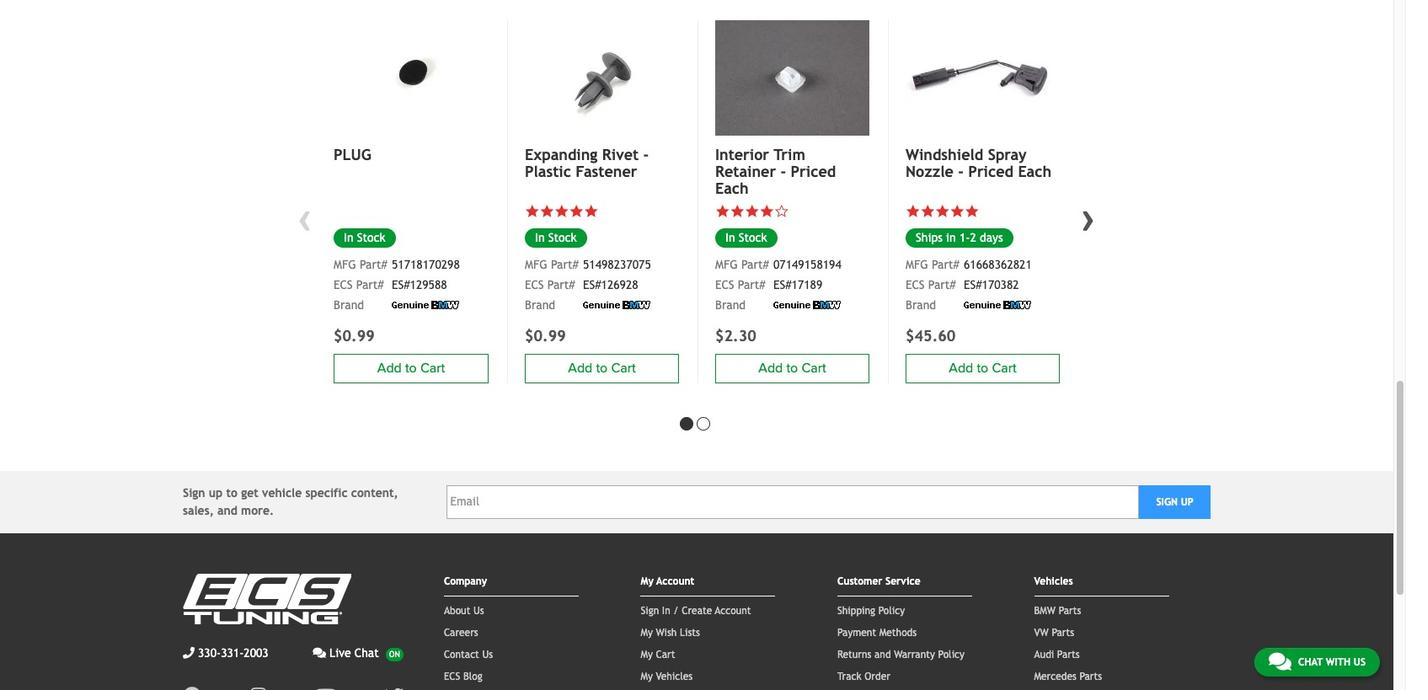 Task type: describe. For each thing, give the bounding box(es) containing it.
fastener
[[576, 163, 638, 180]]

lists
[[680, 627, 700, 639]]

330-331-2003 link
[[183, 645, 269, 662]]

comments image for chat
[[1269, 651, 1292, 672]]

about us link
[[444, 605, 484, 617]]

specific
[[305, 486, 348, 500]]

shipping policy link
[[838, 605, 905, 617]]

07149158194
[[774, 258, 842, 271]]

6 star image from the left
[[906, 204, 921, 218]]

add to cart for interior trim retainer - priced each
[[759, 360, 826, 377]]

parts for bmw parts
[[1059, 605, 1082, 617]]

interior trim retainer - priced each link
[[715, 146, 870, 197]]

61668362821
[[964, 258, 1032, 271]]

plug image
[[334, 20, 489, 137]]

8 star image from the left
[[950, 204, 965, 218]]

content,
[[351, 486, 398, 500]]

contact
[[444, 649, 479, 661]]

cart for expanding rivet - plastic fastener
[[611, 360, 636, 377]]

returns and warranty policy
[[838, 649, 965, 661]]

1 vertical spatial account
[[715, 605, 751, 617]]

expanding rivet - plastic fastener
[[525, 146, 649, 180]]

Email email field
[[446, 485, 1140, 519]]

warranty
[[894, 649, 935, 661]]

stock for interior trim retainer - priced each
[[739, 231, 767, 245]]

mfg part# 07149158194 ecs part# es#17189 brand
[[715, 258, 842, 312]]

audi parts link
[[1034, 649, 1080, 661]]

company
[[444, 576, 487, 587]]

instagram logo image
[[250, 687, 266, 690]]

ecs blog
[[444, 671, 483, 683]]

days
[[980, 231, 1003, 245]]

with
[[1326, 656, 1351, 668]]

plastic
[[525, 163, 571, 180]]

add to cart for expanding rivet - plastic fastener
[[568, 360, 636, 377]]

in stock for plug
[[344, 231, 386, 245]]

7 star image from the left
[[921, 204, 935, 218]]

$0.99 for expanding rivet - plastic fastener
[[525, 327, 566, 345]]

mfg for windshield spray nozzle - priced each
[[906, 258, 928, 271]]

my cart link
[[641, 649, 675, 661]]

in for plug
[[344, 231, 354, 245]]

sign for sign up to get vehicle specific content, sales, and more.
[[183, 486, 205, 500]]

wish
[[656, 627, 677, 639]]

es#17189
[[774, 278, 823, 292]]

my wish lists
[[641, 627, 700, 639]]

bmw
[[1034, 605, 1056, 617]]

mfg part# 61668362821 ecs part# es#170382 brand
[[906, 258, 1032, 312]]

2
[[970, 231, 977, 245]]

stock for plug
[[357, 231, 386, 245]]

2 star image from the left
[[715, 204, 730, 218]]

track order link
[[838, 671, 891, 683]]

windshield spray nozzle - priced each image
[[906, 20, 1060, 136]]

expanding rivet - plastic fastener link
[[525, 146, 679, 180]]

mercedes parts link
[[1034, 671, 1102, 683]]

interior trim retainer - priced each image
[[715, 20, 870, 136]]

us for about us
[[474, 605, 484, 617]]

$0.99 for plug
[[334, 327, 375, 345]]

in
[[946, 231, 956, 245]]

shipping
[[838, 605, 876, 617]]

windshield spray nozzle - priced each link
[[906, 146, 1060, 180]]

sign in / create account
[[641, 605, 751, 617]]

0 horizontal spatial policy
[[879, 605, 905, 617]]

spray
[[988, 146, 1027, 164]]

chat with us link
[[1255, 648, 1380, 677]]

phone image
[[183, 647, 195, 659]]

my cart
[[641, 649, 675, 661]]

facebook logo image
[[183, 687, 201, 690]]

4 star image from the left
[[760, 204, 774, 218]]

and inside the sign up to get vehicle specific content, sales, and more.
[[217, 504, 238, 517]]

rivet
[[602, 146, 639, 164]]

brand for plug
[[334, 298, 364, 312]]

to for expanding rivet - plastic fastener
[[596, 360, 608, 377]]

ships
[[916, 231, 943, 245]]

0 vertical spatial account
[[657, 576, 695, 587]]

$45.60
[[906, 327, 956, 345]]

es#129588
[[392, 278, 447, 292]]

careers link
[[444, 627, 478, 639]]

priced for spray
[[969, 163, 1014, 180]]

2 star image from the left
[[540, 204, 555, 218]]

add to cart button for interior trim retainer - priced each
[[715, 354, 870, 383]]

my account
[[641, 576, 695, 587]]

parts for vw parts
[[1052, 627, 1075, 639]]

add to cart button for expanding rivet - plastic fastener
[[525, 354, 679, 383]]

payment methods
[[838, 627, 917, 639]]

ecs for interior trim retainer - priced each
[[715, 278, 735, 292]]

330-331-2003
[[198, 646, 269, 660]]

my for my vehicles
[[641, 671, 653, 683]]

audi
[[1034, 649, 1054, 661]]

add for windshield spray nozzle - priced each
[[949, 360, 974, 377]]

mercedes parts
[[1034, 671, 1102, 683]]

sign up to get vehicle specific content, sales, and more.
[[183, 486, 398, 517]]

ecs left blog
[[444, 671, 460, 683]]

10 star image from the left
[[745, 204, 760, 218]]

in stock for expanding rivet - plastic fastener
[[535, 231, 577, 245]]

genuine bmw image for plug
[[392, 301, 459, 309]]

- for nozzle
[[958, 163, 964, 180]]

youtube logo image
[[315, 687, 336, 690]]

retainer
[[715, 163, 776, 180]]

9 star image from the left
[[965, 204, 980, 218]]

mfg part# 51498237075 ecs part# es#126928 brand
[[525, 258, 651, 312]]

my for my account
[[641, 576, 654, 587]]

up for sign up to get vehicle specific content, sales, and more.
[[209, 486, 223, 500]]

expanding rivet - plastic fastener image
[[525, 20, 679, 136]]

blog
[[463, 671, 483, 683]]

parts for audi parts
[[1058, 649, 1080, 661]]

51498237075
[[583, 258, 651, 271]]

vw
[[1034, 627, 1049, 639]]

mfg for plug
[[334, 258, 356, 271]]

bmw parts link
[[1034, 605, 1082, 617]]

$2.30
[[715, 327, 757, 345]]

customer service
[[838, 576, 921, 587]]

sign up button
[[1140, 485, 1211, 519]]

in stock for interior trim retainer - priced each
[[726, 231, 767, 245]]

in left /
[[662, 605, 671, 617]]

order
[[865, 671, 891, 683]]

3 star image from the left
[[730, 204, 745, 218]]

careers
[[444, 627, 478, 639]]

1 star image from the left
[[525, 204, 540, 218]]

ships in 1-2 days
[[916, 231, 1003, 245]]

live chat link
[[313, 645, 404, 662]]

sales,
[[183, 504, 214, 517]]

ecs for windshield spray nozzle - priced each
[[906, 278, 925, 292]]

us for contact us
[[482, 649, 493, 661]]

mfg part# 51718170298 ecs part# es#129588 brand
[[334, 258, 460, 312]]

chat with us
[[1299, 656, 1366, 668]]

330-
[[198, 646, 221, 660]]

1 vertical spatial policy
[[938, 649, 965, 661]]



Task type: locate. For each thing, give the bounding box(es) containing it.
parts right the "mercedes" on the bottom
[[1080, 671, 1102, 683]]

1 horizontal spatial comments image
[[1269, 651, 1292, 672]]

4 genuine bmw image from the left
[[774, 301, 841, 310]]

1 horizontal spatial priced
[[969, 163, 1014, 180]]

3 mfg from the left
[[906, 258, 928, 271]]

$0.99
[[334, 327, 375, 345], [525, 327, 566, 345]]

add to cart button down $2.30
[[715, 354, 870, 383]]

add down $45.60
[[949, 360, 974, 377]]

add to cart button down es#129588
[[334, 354, 489, 383]]

5 star image from the left
[[584, 204, 599, 218]]

2 horizontal spatial in stock
[[726, 231, 767, 245]]

create
[[682, 605, 712, 617]]

2 horizontal spatial sign
[[1157, 496, 1178, 508]]

0 horizontal spatial stock
[[357, 231, 386, 245]]

1 brand from the left
[[334, 298, 364, 312]]

0 horizontal spatial comments image
[[313, 647, 326, 659]]

in for interior trim retainer - priced each
[[726, 231, 735, 245]]

in stock
[[344, 231, 386, 245], [535, 231, 577, 245], [726, 231, 767, 245]]

to left get
[[226, 486, 238, 500]]

in down plastic
[[535, 231, 545, 245]]

add to cart
[[377, 360, 445, 377], [568, 360, 636, 377], [949, 360, 1017, 377], [759, 360, 826, 377]]

in for expanding rivet - plastic fastener
[[535, 231, 545, 245]]

empty star image
[[774, 204, 789, 218]]

1 genuine bmw image from the left
[[392, 301, 459, 309]]

ecs left es#126928
[[525, 278, 544, 292]]

0 horizontal spatial each
[[715, 179, 749, 197]]

stock up mfg part# 07149158194 ecs part# es#17189 brand
[[739, 231, 767, 245]]

to for interior trim retainer - priced each
[[787, 360, 798, 377]]

1 horizontal spatial vehicles
[[1034, 576, 1073, 587]]

each for windshield spray nozzle - priced each
[[1018, 163, 1052, 180]]

genuine bmw image
[[392, 301, 459, 309], [583, 301, 651, 309], [964, 301, 1032, 309], [774, 301, 841, 310]]

add to cart down $45.60
[[949, 360, 1017, 377]]

2 horizontal spatial -
[[958, 163, 964, 180]]

comments image for live
[[313, 647, 326, 659]]

brand for windshield spray nozzle - priced each
[[906, 298, 936, 312]]

priced right nozzle
[[969, 163, 1014, 180]]

vw parts
[[1034, 627, 1075, 639]]

stock for expanding rivet - plastic fastener
[[548, 231, 577, 245]]

add for interior trim retainer - priced each
[[759, 360, 783, 377]]

us right with
[[1354, 656, 1366, 668]]

add down mfg part# 51498237075 ecs part# es#126928 brand on the left top of page
[[568, 360, 593, 377]]

0 horizontal spatial chat
[[355, 646, 379, 660]]

- right nozzle
[[958, 163, 964, 180]]

customer
[[838, 576, 883, 587]]

and right sales,
[[217, 504, 238, 517]]

ecs for plug
[[334, 278, 353, 292]]

genuine bmw image down es#129588
[[392, 301, 459, 309]]

returns
[[838, 649, 872, 661]]

1 add from the left
[[377, 360, 402, 377]]

1 horizontal spatial up
[[1181, 496, 1194, 508]]

3 brand from the left
[[906, 298, 936, 312]]

add to cart button
[[334, 354, 489, 383], [525, 354, 679, 383], [906, 354, 1060, 383], [715, 354, 870, 383]]

add to cart for plug
[[377, 360, 445, 377]]

0 horizontal spatial vehicles
[[656, 671, 693, 683]]

2003
[[244, 646, 269, 660]]

in up mfg part# 51718170298 ecs part# es#129588 brand at left
[[344, 231, 354, 245]]

1 horizontal spatial -
[[781, 163, 786, 180]]

my wish lists link
[[641, 627, 700, 639]]

$0.99 down mfg part# 51718170298 ecs part# es#129588 brand at left
[[334, 327, 375, 345]]

priced for trim
[[791, 163, 836, 180]]

mfg left the 51718170298
[[334, 258, 356, 271]]

3 add to cart button from the left
[[906, 354, 1060, 383]]

ecs inside mfg part# 51718170298 ecs part# es#129588 brand
[[334, 278, 353, 292]]

mfg left 51498237075
[[525, 258, 548, 271]]

expanding
[[525, 146, 598, 164]]

shipping policy
[[838, 605, 905, 617]]

1 add to cart button from the left
[[334, 354, 489, 383]]

to for plug
[[405, 360, 417, 377]]

1 add to cart from the left
[[377, 360, 445, 377]]

plug link
[[334, 146, 489, 164]]

in stock up mfg part# 51718170298 ecs part# es#129588 brand at left
[[344, 231, 386, 245]]

3 genuine bmw image from the left
[[964, 301, 1032, 309]]

in up mfg part# 07149158194 ecs part# es#17189 brand
[[726, 231, 735, 245]]

1 horizontal spatial account
[[715, 605, 751, 617]]

1 horizontal spatial each
[[1018, 163, 1052, 180]]

sign for sign in / create account
[[641, 605, 659, 617]]

ecs down ships
[[906, 278, 925, 292]]

ecs tuning image
[[183, 574, 351, 624]]

0 horizontal spatial sign
[[183, 486, 205, 500]]

0 vertical spatial policy
[[879, 605, 905, 617]]

0 vertical spatial and
[[217, 504, 238, 517]]

brand inside mfg part# 51498237075 ecs part# es#126928 brand
[[525, 298, 556, 312]]

4 add from the left
[[759, 360, 783, 377]]

0 horizontal spatial priced
[[791, 163, 836, 180]]

add to cart down es#126928
[[568, 360, 636, 377]]

2 in stock from the left
[[535, 231, 577, 245]]

› link
[[1076, 195, 1101, 240]]

mfg for interior trim retainer - priced each
[[715, 258, 738, 271]]

mfg down ships
[[906, 258, 928, 271]]

policy up methods
[[879, 605, 905, 617]]

1 my from the top
[[641, 576, 654, 587]]

1 horizontal spatial chat
[[1299, 656, 1323, 668]]

brand for interior trim retainer - priced each
[[715, 298, 746, 312]]

0 horizontal spatial up
[[209, 486, 223, 500]]

add for plug
[[377, 360, 402, 377]]

1 vertical spatial vehicles
[[656, 671, 693, 683]]

up
[[209, 486, 223, 500], [1181, 496, 1194, 508]]

›
[[1082, 195, 1096, 240]]

vehicle
[[262, 486, 302, 500]]

0 horizontal spatial $0.99
[[334, 327, 375, 345]]

- inside windshield spray nozzle - priced each
[[958, 163, 964, 180]]

twitter logo image
[[385, 687, 404, 690]]

add to cart button for plug
[[334, 354, 489, 383]]

genuine bmw image for expanding rivet - plastic fastener
[[583, 301, 651, 309]]

2 genuine bmw image from the left
[[583, 301, 651, 309]]

2 brand from the left
[[525, 298, 556, 312]]

track
[[838, 671, 862, 683]]

- inside expanding rivet - plastic fastener
[[643, 146, 649, 164]]

mfg for expanding rivet - plastic fastener
[[525, 258, 548, 271]]

1 vertical spatial and
[[875, 649, 891, 661]]

nozzle
[[906, 163, 954, 180]]

add down mfg part# 07149158194 ecs part# es#17189 brand
[[759, 360, 783, 377]]

1 in stock from the left
[[344, 231, 386, 245]]

star image
[[525, 204, 540, 218], [540, 204, 555, 218], [555, 204, 569, 218], [569, 204, 584, 218], [584, 204, 599, 218], [906, 204, 921, 218], [921, 204, 935, 218], [950, 204, 965, 218], [965, 204, 980, 218], [745, 204, 760, 218]]

ecs up $2.30
[[715, 278, 735, 292]]

- right retainer
[[781, 163, 786, 180]]

live chat
[[330, 646, 379, 660]]

my left wish
[[641, 627, 653, 639]]

brand
[[334, 298, 364, 312], [525, 298, 556, 312], [906, 298, 936, 312], [715, 298, 746, 312]]

mfg
[[334, 258, 356, 271], [525, 258, 548, 271], [906, 258, 928, 271], [715, 258, 738, 271]]

add to cart down "es#17189"
[[759, 360, 826, 377]]

4 my from the top
[[641, 671, 653, 683]]

each
[[1018, 163, 1052, 180], [715, 179, 749, 197]]

331-
[[221, 646, 244, 660]]

1 horizontal spatial sign
[[641, 605, 659, 617]]

about
[[444, 605, 471, 617]]

vehicles down my cart link
[[656, 671, 693, 683]]

my for my wish lists
[[641, 627, 653, 639]]

2 my from the top
[[641, 627, 653, 639]]

sign for sign up
[[1157, 496, 1178, 508]]

to
[[405, 360, 417, 377], [596, 360, 608, 377], [977, 360, 989, 377], [787, 360, 798, 377], [226, 486, 238, 500]]

vw parts link
[[1034, 627, 1075, 639]]

2 add to cart button from the left
[[525, 354, 679, 383]]

2 $0.99 from the left
[[525, 327, 566, 345]]

comments image inside chat with us link
[[1269, 651, 1292, 672]]

genuine bmw image for interior trim retainer - priced each
[[774, 301, 841, 310]]

chat left with
[[1299, 656, 1323, 668]]

contact us link
[[444, 649, 493, 661]]

$0.99 down mfg part# 51498237075 ecs part# es#126928 brand on the left top of page
[[525, 327, 566, 345]]

add down mfg part# 51718170298 ecs part# es#129588 brand at left
[[377, 360, 402, 377]]

0 vertical spatial vehicles
[[1034, 576, 1073, 587]]

in stock up mfg part# 07149158194 ecs part# es#17189 brand
[[726, 231, 767, 245]]

plug
[[334, 146, 371, 164]]

priced inside windshield spray nozzle - priced each
[[969, 163, 1014, 180]]

4 star image from the left
[[569, 204, 584, 218]]

4 brand from the left
[[715, 298, 746, 312]]

my
[[641, 576, 654, 587], [641, 627, 653, 639], [641, 649, 653, 661], [641, 671, 653, 683]]

genuine bmw image down es#126928
[[583, 301, 651, 309]]

live
[[330, 646, 351, 660]]

brand inside mfg part# 07149158194 ecs part# es#17189 brand
[[715, 298, 746, 312]]

1 star image from the left
[[935, 204, 950, 218]]

brand inside mfg part# 61668362821 ecs part# es#170382 brand
[[906, 298, 936, 312]]

genuine bmw image for windshield spray nozzle - priced each
[[964, 301, 1032, 309]]

chat right 'live'
[[355, 646, 379, 660]]

3 add to cart from the left
[[949, 360, 1017, 377]]

stock
[[357, 231, 386, 245], [548, 231, 577, 245], [739, 231, 767, 245]]

3 add from the left
[[949, 360, 974, 377]]

payment methods link
[[838, 627, 917, 639]]

mercedes
[[1034, 671, 1077, 683]]

1 priced from the left
[[791, 163, 836, 180]]

add
[[377, 360, 402, 377], [568, 360, 593, 377], [949, 360, 974, 377], [759, 360, 783, 377]]

mfg inside mfg part# 61668362821 ecs part# es#170382 brand
[[906, 258, 928, 271]]

us
[[474, 605, 484, 617], [482, 649, 493, 661], [1354, 656, 1366, 668]]

get
[[241, 486, 259, 500]]

chat
[[355, 646, 379, 660], [1299, 656, 1323, 668]]

in
[[344, 231, 354, 245], [535, 231, 545, 245], [726, 231, 735, 245], [662, 605, 671, 617]]

2 mfg from the left
[[525, 258, 548, 271]]

track order
[[838, 671, 891, 683]]

payment
[[838, 627, 877, 639]]

account up /
[[657, 576, 695, 587]]

0 horizontal spatial account
[[657, 576, 695, 587]]

3 my from the top
[[641, 649, 653, 661]]

sign inside sign up button
[[1157, 496, 1178, 508]]

my vehicles link
[[641, 671, 693, 683]]

add to cart for windshield spray nozzle - priced each
[[949, 360, 1017, 377]]

to down es#126928
[[596, 360, 608, 377]]

in stock up mfg part# 51498237075 ecs part# es#126928 brand on the left top of page
[[535, 231, 577, 245]]

parts for mercedes parts
[[1080, 671, 1102, 683]]

- right rivet
[[643, 146, 649, 164]]

my up my wish lists
[[641, 576, 654, 587]]

sign inside the sign up to get vehicle specific content, sales, and more.
[[183, 486, 205, 500]]

us right about
[[474, 605, 484, 617]]

to down es#170382
[[977, 360, 989, 377]]

my down my cart
[[641, 671, 653, 683]]

add to cart button down $45.60
[[906, 354, 1060, 383]]

comments image inside live chat link
[[313, 647, 326, 659]]

each inside windshield spray nozzle - priced each
[[1018, 163, 1052, 180]]

add to cart button for windshield spray nozzle - priced each
[[906, 354, 1060, 383]]

1 horizontal spatial $0.99
[[525, 327, 566, 345]]

0 horizontal spatial -
[[643, 146, 649, 164]]

returns and warranty policy link
[[838, 649, 965, 661]]

ecs inside mfg part# 07149158194 ecs part# es#17189 brand
[[715, 278, 735, 292]]

audi parts
[[1034, 649, 1080, 661]]

windshield spray nozzle - priced each
[[906, 146, 1052, 180]]

3 stock from the left
[[739, 231, 767, 245]]

ecs inside mfg part# 61668362821 ecs part# es#170382 brand
[[906, 278, 925, 292]]

more.
[[241, 504, 274, 517]]

add for expanding rivet - plastic fastener
[[568, 360, 593, 377]]

service
[[886, 576, 921, 587]]

each inside interior trim retainer - priced each
[[715, 179, 749, 197]]

mfg up $2.30
[[715, 258, 738, 271]]

account right create
[[715, 605, 751, 617]]

add to cart button down es#126928
[[525, 354, 679, 383]]

to inside the sign up to get vehicle specific content, sales, and more.
[[226, 486, 238, 500]]

priced
[[791, 163, 836, 180], [969, 163, 1014, 180]]

vehicles up bmw parts
[[1034, 576, 1073, 587]]

genuine bmw image down es#170382
[[964, 301, 1032, 309]]

interior
[[715, 146, 769, 164]]

3 star image from the left
[[555, 204, 569, 218]]

mfg inside mfg part# 07149158194 ecs part# es#17189 brand
[[715, 258, 738, 271]]

parts right "vw"
[[1052, 627, 1075, 639]]

1 mfg from the left
[[334, 258, 356, 271]]

interior trim retainer - priced each
[[715, 146, 836, 197]]

genuine bmw image down "es#17189"
[[774, 301, 841, 310]]

comments image left 'live'
[[313, 647, 326, 659]]

ecs blog link
[[444, 671, 483, 683]]

comments image
[[313, 647, 326, 659], [1269, 651, 1292, 672]]

comments image left chat with us at the bottom right of page
[[1269, 651, 1292, 672]]

and up order
[[875, 649, 891, 661]]

2 add to cart from the left
[[568, 360, 636, 377]]

sign in / create account link
[[641, 605, 751, 617]]

4 mfg from the left
[[715, 258, 738, 271]]

add to cart down es#129588
[[377, 360, 445, 377]]

stock up mfg part# 51498237075 ecs part# es#126928 brand on the left top of page
[[548, 231, 577, 245]]

each for interior trim retainer - priced each
[[715, 179, 749, 197]]

priced right retainer
[[791, 163, 836, 180]]

cart for interior trim retainer - priced each
[[802, 360, 826, 377]]

up inside the sign up to get vehicle specific content, sales, and more.
[[209, 486, 223, 500]]

trim
[[774, 146, 806, 164]]

ecs for expanding rivet - plastic fastener
[[525, 278, 544, 292]]

stock up mfg part# 51718170298 ecs part# es#129588 brand at left
[[357, 231, 386, 245]]

ecs left es#129588
[[334, 278, 353, 292]]

windshield
[[906, 146, 984, 164]]

contact us
[[444, 649, 493, 661]]

3 in stock from the left
[[726, 231, 767, 245]]

us right contact
[[482, 649, 493, 661]]

51718170298
[[392, 258, 460, 271]]

up inside button
[[1181, 496, 1194, 508]]

cart for windshield spray nozzle - priced each
[[992, 360, 1017, 377]]

- inside interior trim retainer - priced each
[[781, 163, 786, 180]]

parts up mercedes parts link
[[1058, 649, 1080, 661]]

my up 'my vehicles'
[[641, 649, 653, 661]]

1 horizontal spatial and
[[875, 649, 891, 661]]

4 add to cart from the left
[[759, 360, 826, 377]]

1 stock from the left
[[357, 231, 386, 245]]

brand inside mfg part# 51718170298 ecs part# es#129588 brand
[[334, 298, 364, 312]]

policy right warranty
[[938, 649, 965, 661]]

mfg inside mfg part# 51718170298 ecs part# es#129588 brand
[[334, 258, 356, 271]]

1 horizontal spatial stock
[[548, 231, 577, 245]]

2 stock from the left
[[548, 231, 577, 245]]

ecs inside mfg part# 51498237075 ecs part# es#126928 brand
[[525, 278, 544, 292]]

star image
[[935, 204, 950, 218], [715, 204, 730, 218], [730, 204, 745, 218], [760, 204, 774, 218]]

1 horizontal spatial in stock
[[535, 231, 577, 245]]

1 $0.99 from the left
[[334, 327, 375, 345]]

account
[[657, 576, 695, 587], [715, 605, 751, 617]]

my for my cart
[[641, 649, 653, 661]]

up for sign up
[[1181, 496, 1194, 508]]

brand for expanding rivet - plastic fastener
[[525, 298, 556, 312]]

/
[[674, 605, 679, 617]]

2 horizontal spatial stock
[[739, 231, 767, 245]]

0 horizontal spatial and
[[217, 504, 238, 517]]

2 priced from the left
[[969, 163, 1014, 180]]

to down "es#17189"
[[787, 360, 798, 377]]

methods
[[880, 627, 917, 639]]

to down es#129588
[[405, 360, 417, 377]]

to for windshield spray nozzle - priced each
[[977, 360, 989, 377]]

- for retainer
[[781, 163, 786, 180]]

priced inside interior trim retainer - priced each
[[791, 163, 836, 180]]

and
[[217, 504, 238, 517], [875, 649, 891, 661]]

es#126928
[[583, 278, 638, 292]]

2 add from the left
[[568, 360, 593, 377]]

mfg inside mfg part# 51498237075 ecs part# es#126928 brand
[[525, 258, 548, 271]]

part#
[[360, 258, 388, 271], [551, 258, 579, 271], [932, 258, 960, 271], [742, 258, 769, 271], [356, 278, 384, 292], [548, 278, 575, 292], [929, 278, 956, 292], [738, 278, 766, 292]]

sign up
[[1157, 496, 1194, 508]]

4 add to cart button from the left
[[715, 354, 870, 383]]

parts right bmw
[[1059, 605, 1082, 617]]

es#170382
[[964, 278, 1019, 292]]

1 horizontal spatial policy
[[938, 649, 965, 661]]

cart for plug
[[420, 360, 445, 377]]

0 horizontal spatial in stock
[[344, 231, 386, 245]]



Task type: vqa. For each thing, say whether or not it's contained in the screenshot.
tap
no



